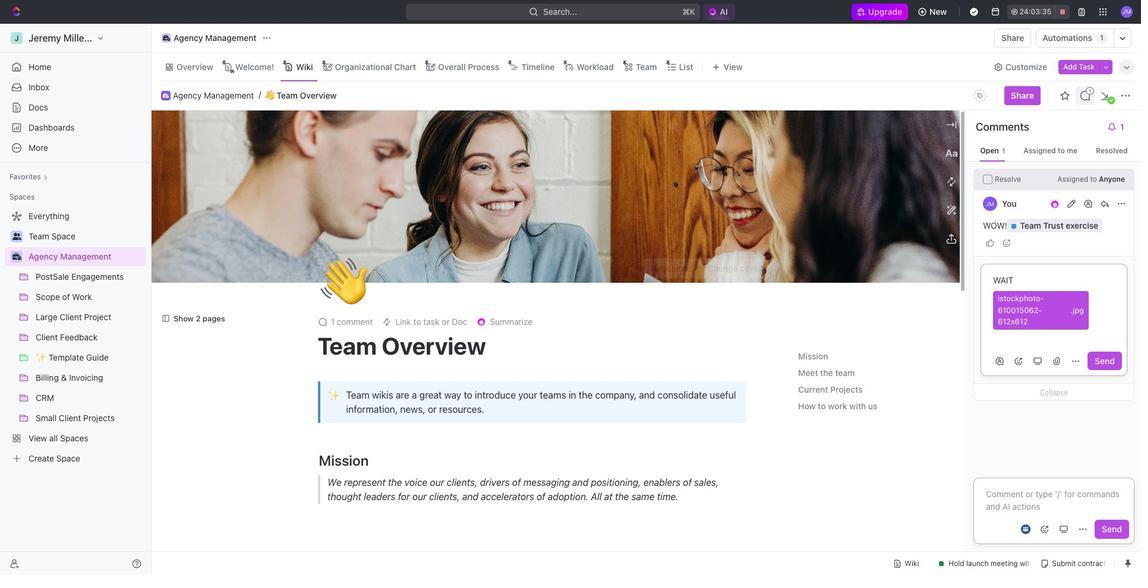 Task type: vqa. For each thing, say whether or not it's contained in the screenshot.
✨ template guide link at the bottom left
yes



Task type: describe. For each thing, give the bounding box(es) containing it.
large client project link
[[36, 308, 144, 327]]

1 vertical spatial clients,
[[429, 492, 460, 503]]

wikis
[[372, 390, 393, 401]]

and inside the team wikis are a great way to introduce your teams in the company, and consolidate useful information, news, or resources.
[[639, 390, 655, 401]]

new button
[[913, 2, 955, 21]]

customize
[[1006, 62, 1048, 72]]

0 vertical spatial mission
[[798, 352, 828, 362]]

user group image
[[12, 233, 21, 240]]

large
[[36, 312, 57, 322]]

⌘k
[[683, 7, 696, 17]]

ai
[[720, 7, 728, 17]]

create space
[[29, 454, 80, 464]]

team down "wiki" link
[[277, 90, 298, 100]]

link
[[396, 317, 411, 327]]

at
[[604, 492, 612, 503]]

1 horizontal spatial overview
[[300, 90, 337, 100]]

assigned for assigned to me
[[1024, 146, 1056, 155]]

dropdown menu image
[[971, 86, 990, 105]]

with
[[850, 402, 866, 412]]

agency management link for business time icon inside tree
[[29, 247, 144, 266]]

more
[[29, 143, 48, 153]]

invoicing
[[69, 373, 103, 383]]

space for team space
[[51, 231, 75, 241]]

to inside the team wikis are a great way to introduce your teams in the company, and consolidate useful information, news, or resources.
[[464, 390, 473, 401]]

feedback
[[60, 332, 98, 342]]

list
[[679, 62, 694, 72]]

list link
[[677, 59, 694, 75]]

me
[[1067, 146, 1078, 155]]

0 vertical spatial business time image
[[163, 35, 170, 41]]

add task button
[[1059, 60, 1100, 74]]

reposition button
[[644, 259, 701, 278]]

assigned for assigned to anyone
[[1058, 175, 1089, 184]]

1 vertical spatial management
[[204, 90, 254, 100]]

view button
[[708, 53, 747, 81]]

0 horizontal spatial mission
[[319, 453, 369, 469]]

miller's
[[64, 33, 96, 43]]

scope of work link
[[36, 288, 144, 307]]

0 horizontal spatial our
[[412, 492, 427, 503]]

scope of work
[[36, 292, 92, 302]]

or inside the team wikis are a great way to introduce your teams in the company, and consolidate useful information, news, or resources.
[[428, 405, 437, 415]]

how
[[798, 402, 816, 412]]

all
[[49, 433, 58, 444]]

comments
[[976, 121, 1030, 133]]

1 comment
[[331, 317, 373, 327]]

0 horizontal spatial spaces
[[10, 193, 35, 202]]

a
[[412, 390, 417, 401]]

client for large
[[60, 312, 82, 322]]

small client projects link
[[36, 409, 144, 428]]

0 vertical spatial meet the team
[[798, 368, 855, 378]]

client feedback link
[[36, 328, 144, 347]]

space for create space
[[56, 454, 80, 464]]

messaging
[[523, 478, 570, 488]]

j
[[15, 34, 19, 43]]

cover
[[740, 264, 762, 274]]

company,
[[595, 390, 637, 401]]

news,
[[400, 405, 425, 415]]

to for link to task or doc
[[414, 317, 421, 327]]

610015062-
[[998, 305, 1043, 315]]

small client projects
[[36, 413, 115, 423]]

work
[[828, 402, 848, 412]]

voice
[[404, 478, 427, 488]]

drivers
[[480, 478, 510, 488]]

team for team overview
[[318, 332, 377, 360]]

in
[[569, 390, 576, 401]]

new
[[930, 7, 947, 17]]

to for how to work with us
[[818, 402, 826, 412]]

great
[[420, 390, 442, 401]]

Resolve checkbox
[[983, 175, 993, 184]]

create
[[29, 454, 54, 464]]

&
[[61, 373, 67, 383]]

us
[[869, 402, 878, 412]]

agency for middle business time icon
[[173, 90, 202, 100]]

2 horizontal spatial overview
[[382, 332, 486, 360]]

open
[[981, 146, 999, 155]]

inbox
[[29, 82, 49, 92]]

accelerators
[[481, 492, 534, 503]]

share button
[[995, 29, 1032, 48]]

resolved
[[1096, 146, 1128, 155]]

template
[[49, 353, 84, 363]]

agency for business time icon inside tree
[[29, 251, 58, 262]]

2 vertical spatial and
[[462, 492, 478, 503]]

1 right automations
[[1101, 33, 1104, 42]]

show
[[174, 314, 194, 323]]

assigned to me
[[1024, 146, 1078, 155]]

jm inside dropdown button
[[1123, 8, 1132, 15]]

home
[[29, 62, 51, 72]]

jm button
[[1118, 2, 1137, 21]]

✨ for ✨
[[328, 389, 340, 402]]

1 left comment
[[331, 317, 335, 327]]

1 inside "1" dropdown button
[[1121, 122, 1124, 132]]

client inside client feedback link
[[36, 332, 58, 342]]

thought
[[327, 492, 361, 503]]

view for view all spaces
[[29, 433, 47, 444]]

1 horizontal spatial our
[[430, 478, 444, 488]]

1 vertical spatial send button
[[1095, 520, 1130, 539]]

overall process link
[[436, 59, 500, 75]]

overall process
[[438, 62, 500, 72]]

client feedback
[[36, 332, 98, 342]]

crm
[[36, 393, 54, 403]]

team left list link
[[636, 62, 657, 72]]

summarize
[[490, 317, 533, 327]]

everything
[[29, 211, 69, 221]]

introduce
[[475, 390, 516, 401]]

same
[[631, 492, 655, 503]]

team wikis are a great way to introduce your teams in the company, and consolidate useful information, news, or resources.
[[346, 390, 739, 415]]

management inside tree
[[60, 251, 112, 262]]

time.
[[657, 492, 679, 503]]

✨ for ✨ template guide
[[36, 353, 46, 363]]

task
[[424, 317, 440, 327]]

to for assigned to anyone
[[1091, 175, 1098, 184]]

more button
[[5, 139, 146, 158]]

send for send button to the bottom
[[1102, 524, 1123, 535]]

✨ template guide link
[[36, 348, 144, 367]]

anyone
[[1099, 175, 1126, 184]]

timeline link
[[519, 59, 555, 75]]

to for assigned to me
[[1058, 146, 1065, 155]]

leaders
[[364, 492, 395, 503]]

inbox link
[[5, 78, 146, 97]]

1 button
[[1103, 118, 1133, 137]]

change
[[708, 264, 738, 274]]

comment
[[337, 317, 373, 327]]

show 2 pages
[[174, 314, 225, 323]]

team for team trust exercise
[[1020, 221, 1042, 231]]

👋 for 👋 team overview
[[265, 91, 275, 100]]



Task type: locate. For each thing, give the bounding box(es) containing it.
projects down crm link
[[83, 413, 115, 423]]

enablers
[[644, 478, 680, 488]]

billing
[[36, 373, 59, 383]]

tree inside sidebar navigation
[[5, 207, 146, 469]]

0 vertical spatial ✨
[[36, 353, 46, 363]]

workload link
[[574, 59, 614, 75]]

1 vertical spatial send
[[1102, 524, 1123, 535]]

1 horizontal spatial mission
[[798, 352, 828, 362]]

timeline
[[522, 62, 555, 72]]

automations
[[1043, 33, 1093, 43]]

projects up how to work with us
[[831, 385, 863, 395]]

24:03:35
[[1020, 7, 1052, 16]]

0 vertical spatial spaces
[[10, 193, 35, 202]]

management up the welcome! link
[[205, 33, 257, 43]]

1 vertical spatial meet
[[319, 550, 352, 567]]

of up accelerators
[[512, 478, 521, 488]]

2 vertical spatial management
[[60, 251, 112, 262]]

1 vertical spatial overview
[[300, 90, 337, 100]]

agency down team space on the top of page
[[29, 251, 58, 262]]

send for topmost send button
[[1095, 356, 1115, 366]]

create space link
[[5, 449, 144, 469]]

ai button
[[704, 4, 735, 20]]

1 vertical spatial client
[[36, 332, 58, 342]]

overview down task
[[382, 332, 486, 360]]

jeremy miller's workspace, , element
[[11, 32, 23, 44]]

0 vertical spatial projects
[[831, 385, 863, 395]]

all
[[591, 492, 602, 503]]

agency management link
[[159, 31, 260, 45], [173, 90, 254, 101], [29, 247, 144, 266]]

to inside link to task or doc dropdown button
[[414, 317, 421, 327]]

1 right 'open'
[[1002, 147, 1006, 155]]

useful
[[710, 390, 736, 401]]

view left the all
[[29, 433, 47, 444]]

0 vertical spatial team
[[836, 368, 855, 378]]

favorites
[[10, 172, 41, 181]]

team
[[836, 368, 855, 378], [379, 550, 412, 567]]

1 vertical spatial space
[[56, 454, 80, 464]]

team left trust
[[1020, 221, 1042, 231]]

billing & invoicing link
[[36, 369, 144, 388]]

team trust exercise
[[1020, 221, 1099, 231]]

1 vertical spatial agency management
[[173, 90, 254, 100]]

agency down 'overview' link
[[173, 90, 202, 100]]

tree containing everything
[[5, 207, 146, 469]]

team right user group image in the top left of the page
[[29, 231, 49, 241]]

1 vertical spatial and
[[572, 478, 588, 488]]

resources.
[[439, 405, 485, 415]]

1 vertical spatial assigned
[[1058, 175, 1089, 184]]

space down everything link
[[51, 231, 75, 241]]

favorites button
[[5, 170, 53, 184]]

send button
[[1088, 352, 1123, 371], [1095, 520, 1130, 539]]

1 vertical spatial projects
[[83, 413, 115, 423]]

jeremy miller's workspace
[[29, 33, 147, 43]]

client inside the small client projects 'link'
[[59, 413, 81, 423]]

1 vertical spatial jm
[[986, 200, 995, 208]]

1 vertical spatial view
[[29, 433, 47, 444]]

view inside sidebar navigation
[[29, 433, 47, 444]]

positioning,
[[591, 478, 641, 488]]

client up the view all spaces link
[[59, 413, 81, 423]]

docs
[[29, 102, 48, 112]]

to right way
[[464, 390, 473, 401]]

collapse
[[1041, 388, 1068, 396]]

2 horizontal spatial and
[[639, 390, 655, 401]]

wow!
[[983, 221, 1008, 231]]

exercise
[[1066, 221, 1099, 231]]

view right list
[[724, 62, 743, 72]]

share up customize button
[[1002, 33, 1025, 43]]

👋
[[265, 91, 275, 100], [320, 254, 368, 310]]

1 vertical spatial team
[[379, 550, 412, 567]]

1 inside open 1
[[1002, 147, 1006, 155]]

agency management inside tree
[[29, 251, 112, 262]]

how to work with us
[[798, 402, 878, 412]]

client inside large client project link
[[60, 312, 82, 322]]

clients, left drivers
[[447, 478, 477, 488]]

business time image inside tree
[[12, 253, 21, 260]]

0 vertical spatial 👋
[[265, 91, 275, 100]]

✨ up billing
[[36, 353, 46, 363]]

overview down wiki
[[300, 90, 337, 100]]

1 down task
[[1089, 88, 1092, 94]]

doc
[[452, 317, 467, 327]]

1 horizontal spatial spaces
[[60, 433, 88, 444]]

1 horizontal spatial ✨
[[328, 389, 340, 402]]

organizational chart link
[[333, 59, 416, 75]]

space down the view all spaces link
[[56, 454, 80, 464]]

dashboards link
[[5, 118, 146, 137]]

0 horizontal spatial overview
[[177, 62, 213, 72]]

home link
[[5, 58, 146, 77]]

business time image
[[163, 35, 170, 41], [163, 93, 169, 98], [12, 253, 21, 260]]

0 vertical spatial and
[[639, 390, 655, 401]]

our down voice
[[412, 492, 427, 503]]

mission up current on the bottom right of the page
[[798, 352, 828, 362]]

and up 'adoption.'
[[572, 478, 588, 488]]

24:03:35 button
[[1007, 5, 1070, 19]]

crm link
[[36, 389, 144, 408]]

agency management link up 'overview' link
[[159, 31, 260, 45]]

1 vertical spatial mission
[[319, 453, 369, 469]]

meet the team
[[798, 368, 855, 378], [319, 550, 412, 567]]

your
[[518, 390, 538, 401]]

spaces
[[10, 193, 35, 202], [60, 433, 88, 444]]

view for view
[[724, 62, 743, 72]]

0 vertical spatial clients,
[[447, 478, 477, 488]]

0 vertical spatial meet
[[798, 368, 818, 378]]

mission up 'we'
[[319, 453, 369, 469]]

view
[[724, 62, 743, 72], [29, 433, 47, 444]]

0 horizontal spatial team
[[379, 550, 412, 567]]

0 vertical spatial assigned
[[1024, 146, 1056, 155]]

agency management up "postsale engagements"
[[29, 251, 112, 262]]

0 horizontal spatial meet
[[319, 550, 352, 567]]

or inside dropdown button
[[442, 317, 450, 327]]

0 vertical spatial send button
[[1088, 352, 1123, 371]]

upgrade
[[869, 7, 903, 17]]

of left sales,
[[683, 478, 692, 488]]

work
[[72, 292, 92, 302]]

to right link
[[414, 317, 421, 327]]

istockphoto- 610015062- 612x612
[[998, 294, 1044, 326]]

management down "team space" link
[[60, 251, 112, 262]]

sidebar navigation
[[0, 24, 154, 576]]

share down customize button
[[1011, 90, 1035, 100]]

team inside the team wikis are a great way to introduce your teams in the company, and consolidate useful information, news, or resources.
[[346, 390, 370, 401]]

agency up 'overview' link
[[174, 33, 203, 43]]

1 horizontal spatial meet
[[798, 368, 818, 378]]

1 horizontal spatial projects
[[831, 385, 863, 395]]

0 vertical spatial send
[[1095, 356, 1115, 366]]

guide
[[86, 353, 109, 363]]

resolve
[[995, 175, 1021, 184]]

agency management up 'overview' link
[[174, 33, 257, 43]]

team for team wikis are a great way to introduce your teams in the company, and consolidate useful information, news, or resources.
[[346, 390, 370, 401]]

👋 inside '👋 team overview'
[[265, 91, 275, 100]]

0 horizontal spatial ✨
[[36, 353, 46, 363]]

0 horizontal spatial projects
[[83, 413, 115, 423]]

overall
[[438, 62, 466, 72]]

to right how
[[818, 402, 826, 412]]

view all spaces
[[29, 433, 88, 444]]

change cover button
[[701, 259, 769, 278]]

0 horizontal spatial meet the team
[[319, 550, 412, 567]]

team down 1 comment
[[318, 332, 377, 360]]

assigned left me
[[1024, 146, 1056, 155]]

current
[[798, 385, 829, 395]]

chart
[[394, 62, 416, 72]]

meet
[[798, 368, 818, 378], [319, 550, 352, 567]]

agency management link down 'overview' link
[[173, 90, 254, 101]]

large client project
[[36, 312, 111, 322]]

workload
[[577, 62, 614, 72]]

2 vertical spatial overview
[[382, 332, 486, 360]]

1 horizontal spatial team
[[836, 368, 855, 378]]

0 vertical spatial or
[[442, 317, 450, 327]]

agency management for middle business time icon
[[173, 90, 254, 100]]

1 vertical spatial agency management link
[[173, 90, 254, 101]]

1 vertical spatial agency
[[173, 90, 202, 100]]

scope
[[36, 292, 60, 302]]

open 1
[[981, 146, 1006, 155]]

wiki
[[296, 62, 313, 72]]

view button
[[708, 59, 747, 75]]

to left me
[[1058, 146, 1065, 155]]

or down great
[[428, 405, 437, 415]]

organizational
[[335, 62, 392, 72]]

1 horizontal spatial meet the team
[[798, 368, 855, 378]]

link to task or doc
[[396, 317, 467, 327]]

0 vertical spatial agency
[[174, 33, 203, 43]]

1 vertical spatial or
[[428, 405, 437, 415]]

0 vertical spatial agency management link
[[159, 31, 260, 45]]

agency inside tree
[[29, 251, 58, 262]]

0 vertical spatial client
[[60, 312, 82, 322]]

1 vertical spatial meet the team
[[319, 550, 412, 567]]

consolidate
[[658, 390, 708, 401]]

spaces down small client projects
[[60, 433, 88, 444]]

2 vertical spatial agency
[[29, 251, 58, 262]]

0 vertical spatial agency management
[[174, 33, 257, 43]]

share inside 'button'
[[1002, 33, 1025, 43]]

1 horizontal spatial jm
[[1123, 8, 1132, 15]]

agency management for business time icon inside tree
[[29, 251, 112, 262]]

agency management link down "team space" link
[[29, 247, 144, 266]]

tree
[[5, 207, 146, 469]]

2 vertical spatial agency management
[[29, 251, 112, 262]]

clients, right for
[[429, 492, 460, 503]]

our right voice
[[430, 478, 444, 488]]

the inside the team wikis are a great way to introduce your teams in the company, and consolidate useful information, news, or resources.
[[579, 390, 593, 401]]

client for small
[[59, 413, 81, 423]]

team up the information,
[[346, 390, 370, 401]]

of left work
[[62, 292, 70, 302]]

view inside view button
[[724, 62, 743, 72]]

1 horizontal spatial assigned
[[1058, 175, 1089, 184]]

spaces inside tree
[[60, 433, 88, 444]]

0 vertical spatial jm
[[1123, 8, 1132, 15]]

clients,
[[447, 478, 477, 488], [429, 492, 460, 503]]

0 horizontal spatial jm
[[986, 200, 995, 208]]

0 vertical spatial view
[[724, 62, 743, 72]]

assigned to anyone
[[1058, 175, 1126, 184]]

0 vertical spatial management
[[205, 33, 257, 43]]

adoption.
[[548, 492, 588, 503]]

✨
[[36, 353, 46, 363], [328, 389, 340, 402]]

client down large
[[36, 332, 58, 342]]

2 vertical spatial client
[[59, 413, 81, 423]]

agency management down 'overview' link
[[173, 90, 254, 100]]

organizational chart
[[335, 62, 416, 72]]

1 horizontal spatial 👋
[[320, 254, 368, 310]]

1 vertical spatial share
[[1011, 90, 1035, 100]]

0 horizontal spatial view
[[29, 433, 47, 444]]

1 horizontal spatial and
[[572, 478, 588, 488]]

2 vertical spatial agency management link
[[29, 247, 144, 266]]

and
[[639, 390, 655, 401], [572, 478, 588, 488], [462, 492, 478, 503]]

612x612
[[998, 317, 1028, 326]]

0 horizontal spatial assigned
[[1024, 146, 1056, 155]]

1 horizontal spatial or
[[442, 317, 450, 327]]

team inside tree
[[29, 231, 49, 241]]

projects inside 'link'
[[83, 413, 115, 423]]

assigned down me
[[1058, 175, 1089, 184]]

1 vertical spatial spaces
[[60, 433, 88, 444]]

anyone button
[[1098, 175, 1126, 184]]

agency management link for middle business time icon
[[173, 90, 254, 101]]

✨ inside ✨ template guide link
[[36, 353, 46, 363]]

of down messaging
[[537, 492, 545, 503]]

overview left the welcome! link
[[177, 62, 213, 72]]

👋 for 👋
[[320, 254, 368, 310]]

agency management
[[174, 33, 257, 43], [173, 90, 254, 100], [29, 251, 112, 262]]

team
[[636, 62, 657, 72], [277, 90, 298, 100], [1020, 221, 1042, 231], [29, 231, 49, 241], [318, 332, 377, 360], [346, 390, 370, 401]]

✨ left wikis
[[328, 389, 340, 402]]

0 horizontal spatial 👋
[[265, 91, 275, 100]]

1 vertical spatial our
[[412, 492, 427, 503]]

team space
[[29, 231, 75, 241]]

👋 down "welcome!"
[[265, 91, 275, 100]]

postsale
[[36, 272, 69, 282]]

to left anyone
[[1091, 175, 1098, 184]]

view all spaces link
[[5, 429, 144, 448]]

1 vertical spatial business time image
[[163, 93, 169, 98]]

1 up resolved
[[1121, 122, 1124, 132]]

1 vertical spatial ✨
[[328, 389, 340, 402]]

0 vertical spatial our
[[430, 478, 444, 488]]

process
[[468, 62, 500, 72]]

1 horizontal spatial view
[[724, 62, 743, 72]]

0 vertical spatial share
[[1002, 33, 1025, 43]]

our
[[430, 478, 444, 488], [412, 492, 427, 503]]

or left doc
[[442, 317, 450, 327]]

share
[[1002, 33, 1025, 43], [1011, 90, 1035, 100]]

0 vertical spatial space
[[51, 231, 75, 241]]

management down the welcome! link
[[204, 90, 254, 100]]

welcome!
[[235, 62, 274, 72]]

0 horizontal spatial and
[[462, 492, 478, 503]]

👋 up 1 comment
[[320, 254, 368, 310]]

and left accelerators
[[462, 492, 478, 503]]

spaces down favorites
[[10, 193, 35, 202]]

sales,
[[694, 478, 719, 488]]

client up client feedback
[[60, 312, 82, 322]]

0 vertical spatial overview
[[177, 62, 213, 72]]

team for team space
[[29, 231, 49, 241]]

2 vertical spatial business time image
[[12, 253, 21, 260]]

of inside tree
[[62, 292, 70, 302]]

and right company,
[[639, 390, 655, 401]]

0 horizontal spatial or
[[428, 405, 437, 415]]

1 vertical spatial 👋
[[320, 254, 368, 310]]

👋 team overview
[[265, 90, 337, 100]]



